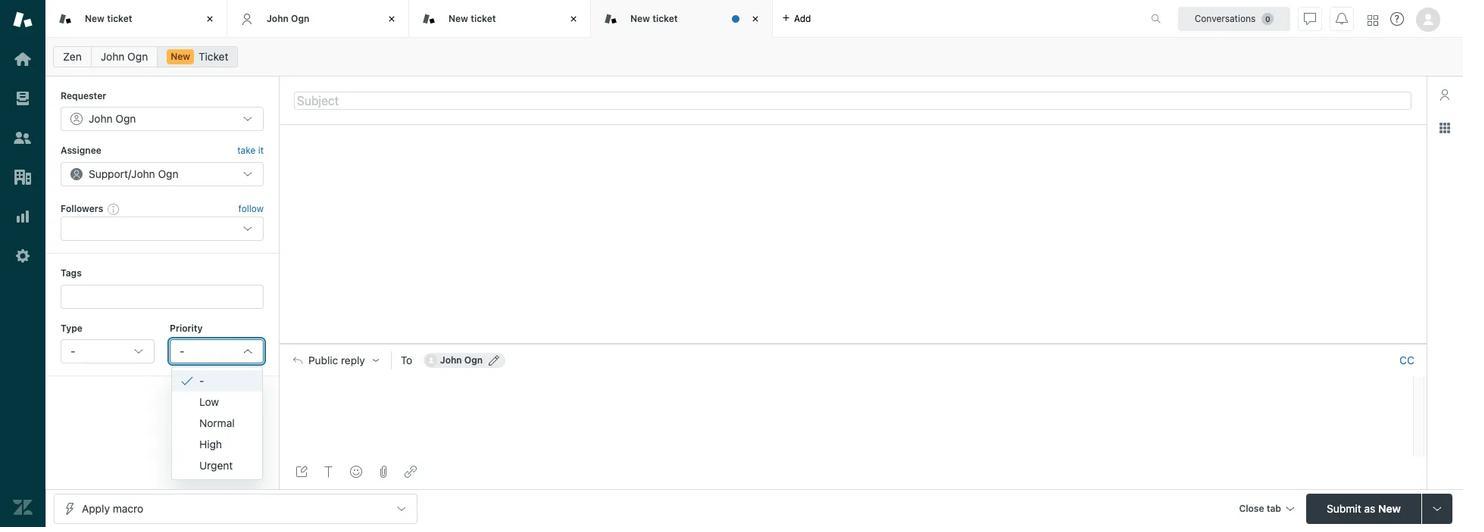 Task type: vqa. For each thing, say whether or not it's contained in the screenshot.
Messaging updates
no



Task type: locate. For each thing, give the bounding box(es) containing it.
new ticket for second close icon
[[449, 13, 496, 24]]

1 new ticket from the left
[[85, 13, 132, 24]]

- down priority
[[180, 345, 184, 358]]

0 horizontal spatial ticket
[[107, 13, 132, 24]]

- button
[[61, 339, 155, 364], [170, 339, 264, 364]]

close tab
[[1239, 503, 1281, 514]]

new
[[85, 13, 105, 24], [449, 13, 468, 24], [630, 13, 650, 24], [171, 51, 190, 62], [1378, 502, 1401, 515]]

2 horizontal spatial new ticket
[[630, 13, 678, 24]]

john
[[267, 13, 289, 24], [101, 50, 125, 63], [89, 112, 113, 125], [131, 167, 155, 180], [440, 354, 462, 366]]

high option
[[172, 434, 262, 455]]

zendesk products image
[[1368, 15, 1378, 25]]

1 horizontal spatial close image
[[566, 11, 581, 27]]

1 horizontal spatial new ticket
[[449, 13, 496, 24]]

close tab button
[[1232, 494, 1300, 526]]

submit as new
[[1327, 502, 1401, 515]]

- button up - option in the bottom of the page
[[170, 339, 264, 364]]

close
[[1239, 503, 1264, 514]]

0 horizontal spatial - button
[[61, 339, 155, 364]]

tags element
[[61, 285, 264, 309]]

close image
[[202, 11, 217, 27], [566, 11, 581, 27], [748, 11, 763, 27]]

assignee
[[61, 145, 101, 156]]

new ticket tab
[[45, 0, 227, 38], [409, 0, 591, 38], [591, 0, 773, 38]]

priority
[[170, 322, 203, 334]]

low option
[[172, 391, 262, 413]]

zen
[[63, 50, 82, 63]]

1 - button from the left
[[61, 339, 155, 364]]

john ogn tab
[[227, 0, 409, 38]]

0 horizontal spatial close image
[[202, 11, 217, 27]]

followers element
[[61, 217, 264, 241]]

apps image
[[1439, 122, 1451, 134]]

new ticket for 1st close icon
[[85, 13, 132, 24]]

john ogn inside secondary element
[[101, 50, 148, 63]]

1 horizontal spatial -
[[180, 345, 184, 358]]

public reply
[[308, 354, 365, 366]]

followers
[[61, 203, 103, 214]]

ticket
[[107, 13, 132, 24], [471, 13, 496, 24], [653, 13, 678, 24]]

ogn inside secondary element
[[127, 50, 148, 63]]

apply macro
[[82, 502, 143, 515]]

draft mode image
[[296, 466, 308, 478]]

support / john ogn
[[89, 167, 178, 180]]

- down type
[[70, 345, 75, 358]]

john inside tab
[[267, 13, 289, 24]]

reply
[[341, 354, 365, 366]]

public reply button
[[280, 344, 391, 376]]

edit user image
[[489, 355, 499, 366]]

requester element
[[61, 107, 264, 131]]

notifications image
[[1336, 13, 1348, 25]]

john inside the assignee element
[[131, 167, 155, 180]]

- button for priority
[[170, 339, 264, 364]]

john inside secondary element
[[101, 50, 125, 63]]

-
[[70, 345, 75, 358], [180, 345, 184, 358], [199, 374, 204, 387]]

new ticket
[[85, 13, 132, 24], [449, 13, 496, 24], [630, 13, 678, 24]]

format text image
[[323, 466, 335, 478]]

views image
[[13, 89, 33, 108]]

normal
[[199, 416, 235, 429]]

submit
[[1327, 502, 1361, 515]]

2 new ticket from the left
[[449, 13, 496, 24]]

urgent
[[199, 459, 233, 472]]

2 new ticket tab from the left
[[409, 0, 591, 38]]

tags
[[61, 268, 82, 279]]

1 new ticket tab from the left
[[45, 0, 227, 38]]

ogn inside tab
[[291, 13, 309, 24]]

2 close image from the left
[[566, 11, 581, 27]]

cc
[[1400, 354, 1415, 366]]

zen link
[[53, 46, 92, 67]]

0 horizontal spatial new ticket
[[85, 13, 132, 24]]

ogn
[[291, 13, 309, 24], [127, 50, 148, 63], [115, 112, 136, 125], [158, 167, 178, 180], [464, 354, 483, 366]]

tab
[[1267, 503, 1281, 514]]

tabs tab list
[[45, 0, 1135, 38]]

customer context image
[[1439, 89, 1451, 101]]

- option
[[172, 370, 262, 391]]

john ogn
[[267, 13, 309, 24], [101, 50, 148, 63], [89, 112, 136, 125], [440, 354, 483, 366]]

0 horizontal spatial -
[[70, 345, 75, 358]]

1 close image from the left
[[202, 11, 217, 27]]

2 horizontal spatial close image
[[748, 11, 763, 27]]

2 horizontal spatial ticket
[[653, 13, 678, 24]]

- for priority
[[180, 345, 184, 358]]

- up "low"
[[199, 374, 204, 387]]

john ogn inside tab
[[267, 13, 309, 24]]

assignee element
[[61, 162, 264, 186]]

info on adding followers image
[[108, 203, 120, 215]]

2 horizontal spatial -
[[199, 374, 204, 387]]

zendesk support image
[[13, 10, 33, 30]]

displays possible ticket submission types image
[[1431, 503, 1443, 515]]

1 horizontal spatial ticket
[[471, 13, 496, 24]]

2 - button from the left
[[170, 339, 264, 364]]

1 horizontal spatial - button
[[170, 339, 264, 364]]

3 new ticket from the left
[[630, 13, 678, 24]]

close image
[[384, 11, 399, 27]]

- button down type
[[61, 339, 155, 364]]



Task type: describe. For each thing, give the bounding box(es) containing it.
type
[[61, 322, 83, 334]]

priority list box
[[171, 366, 263, 480]]

normal option
[[172, 413, 262, 434]]

secondary element
[[45, 42, 1463, 72]]

- inside option
[[199, 374, 204, 387]]

add button
[[773, 0, 820, 37]]

cc button
[[1400, 354, 1415, 367]]

reporting image
[[13, 207, 33, 227]]

3 close image from the left
[[748, 11, 763, 27]]

ticket
[[199, 50, 228, 63]]

take it button
[[237, 144, 264, 159]]

as
[[1364, 502, 1375, 515]]

low
[[199, 395, 219, 408]]

conversations button
[[1178, 6, 1290, 31]]

ogn inside the assignee element
[[158, 167, 178, 180]]

2 ticket from the left
[[471, 13, 496, 24]]

get started image
[[13, 49, 33, 69]]

add attachment image
[[377, 466, 389, 478]]

john inside requester element
[[89, 112, 113, 125]]

organizations image
[[13, 167, 33, 187]]

3 new ticket tab from the left
[[591, 0, 773, 38]]

main element
[[0, 0, 45, 527]]

add link (cmd k) image
[[405, 466, 417, 478]]

zendesk image
[[13, 498, 33, 518]]

take
[[237, 145, 256, 156]]

button displays agent's chat status as invisible. image
[[1304, 13, 1316, 25]]

take it
[[237, 145, 264, 156]]

it
[[258, 145, 264, 156]]

- button for type
[[61, 339, 155, 364]]

minimize composer image
[[847, 338, 859, 350]]

public
[[308, 354, 338, 366]]

tarashultz49@gmail.com image
[[425, 354, 437, 366]]

admin image
[[13, 246, 33, 266]]

high
[[199, 438, 222, 451]]

follow button
[[238, 202, 264, 216]]

3 ticket from the left
[[653, 13, 678, 24]]

Subject field
[[294, 91, 1412, 109]]

- for type
[[70, 345, 75, 358]]

add
[[794, 13, 811, 24]]

new inside secondary element
[[171, 51, 190, 62]]

ogn inside requester element
[[115, 112, 136, 125]]

john ogn inside requester element
[[89, 112, 136, 125]]

support
[[89, 167, 128, 180]]

to
[[401, 354, 412, 366]]

get help image
[[1390, 12, 1404, 26]]

john ogn link
[[91, 46, 158, 67]]

requester
[[61, 90, 106, 102]]

follow
[[238, 203, 264, 214]]

customers image
[[13, 128, 33, 148]]

1 ticket from the left
[[107, 13, 132, 24]]

apply
[[82, 502, 110, 515]]

conversations
[[1195, 13, 1256, 24]]

urgent option
[[172, 455, 262, 476]]

Public reply composer text field
[[286, 376, 1409, 408]]

/
[[128, 167, 131, 180]]

insert emojis image
[[350, 466, 362, 478]]

macro
[[113, 502, 143, 515]]



